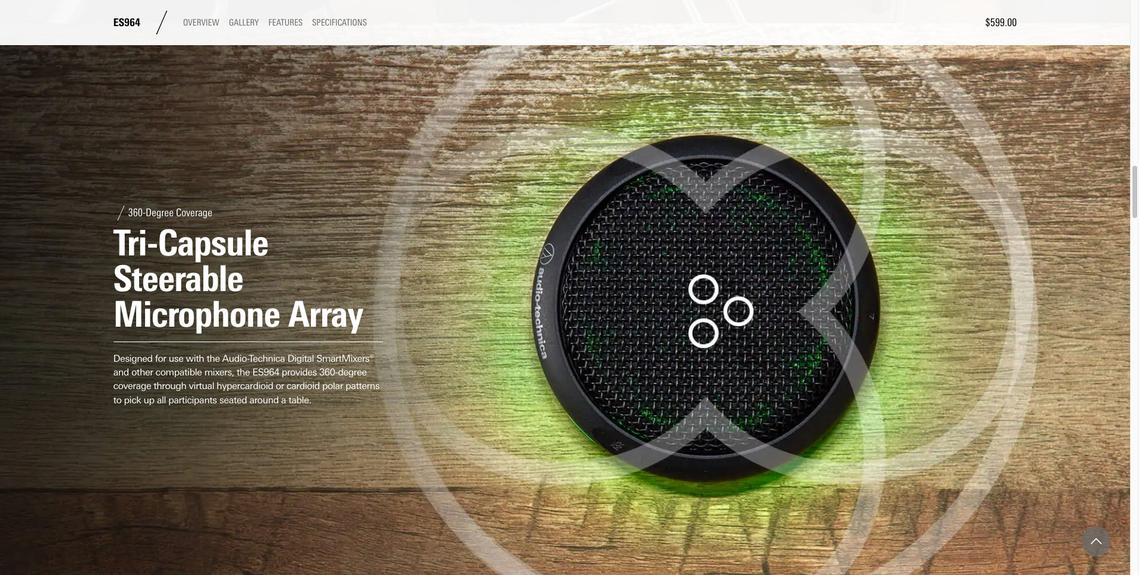 Task type: locate. For each thing, give the bounding box(es) containing it.
degree
[[338, 367, 367, 378]]

the
[[207, 353, 220, 364], [237, 367, 250, 378]]

0 vertical spatial es964
[[113, 16, 140, 29]]

for
[[155, 353, 166, 364]]

es964 left divider line icon
[[113, 16, 140, 29]]

and
[[113, 367, 129, 378]]

0 horizontal spatial the
[[207, 353, 220, 364]]

through
[[154, 381, 186, 392]]

the up hypercardioid
[[237, 367, 250, 378]]

polar
[[322, 381, 343, 392]]

es964 inside designed for use with the audio-technica digital smartmixers® and other compatible mixers, the es964 provides 360-degree coverage through virtual hypercardioid or cardioid polar patterns to pick up all participants seated around a table.
[[252, 367, 279, 378]]

audio-
[[222, 353, 249, 364]]

es964 down technica
[[252, 367, 279, 378]]

table.
[[289, 395, 311, 406]]

1 vertical spatial the
[[237, 367, 250, 378]]

divider line image
[[150, 11, 174, 34]]

use
[[169, 353, 183, 364]]

with
[[186, 353, 204, 364]]

0 horizontal spatial es964
[[113, 16, 140, 29]]

hypercardioid
[[217, 381, 273, 392]]

or
[[276, 381, 284, 392]]

overview
[[183, 17, 220, 28]]

other
[[131, 367, 153, 378]]

1 horizontal spatial es964
[[252, 367, 279, 378]]

0 vertical spatial the
[[207, 353, 220, 364]]

digital
[[288, 353, 314, 364]]

360-
[[319, 367, 338, 378]]

es964
[[113, 16, 140, 29], [252, 367, 279, 378]]

the up mixers,
[[207, 353, 220, 364]]

1 horizontal spatial the
[[237, 367, 250, 378]]

1 vertical spatial es964
[[252, 367, 279, 378]]

around
[[249, 395, 279, 406]]

virtual
[[189, 381, 214, 392]]

patterns
[[346, 381, 380, 392]]



Task type: vqa. For each thing, say whether or not it's contained in the screenshot.
Audio-
yes



Task type: describe. For each thing, give the bounding box(es) containing it.
mixers,
[[204, 367, 234, 378]]

$599.00
[[986, 16, 1017, 29]]

all
[[157, 395, 166, 406]]

smartmixers®
[[316, 353, 374, 364]]

designed for use with the audio-technica digital smartmixers® and other compatible mixers, the es964 provides 360-degree coverage through virtual hypercardioid or cardioid polar patterns to pick up all participants seated around a table.
[[113, 353, 380, 406]]

seated
[[219, 395, 247, 406]]

compatible
[[156, 367, 202, 378]]

pick
[[124, 395, 141, 406]]

provides
[[282, 367, 317, 378]]

arrow up image
[[1091, 536, 1102, 547]]

cardioid
[[287, 381, 320, 392]]

gallery
[[229, 17, 259, 28]]

up
[[144, 395, 154, 406]]

features
[[269, 17, 303, 28]]

to
[[113, 395, 122, 406]]

designed
[[113, 353, 153, 364]]

coverage
[[113, 381, 151, 392]]

participants
[[168, 395, 217, 406]]

a
[[281, 395, 286, 406]]

specifications
[[312, 17, 367, 28]]

technica
[[249, 353, 285, 364]]



